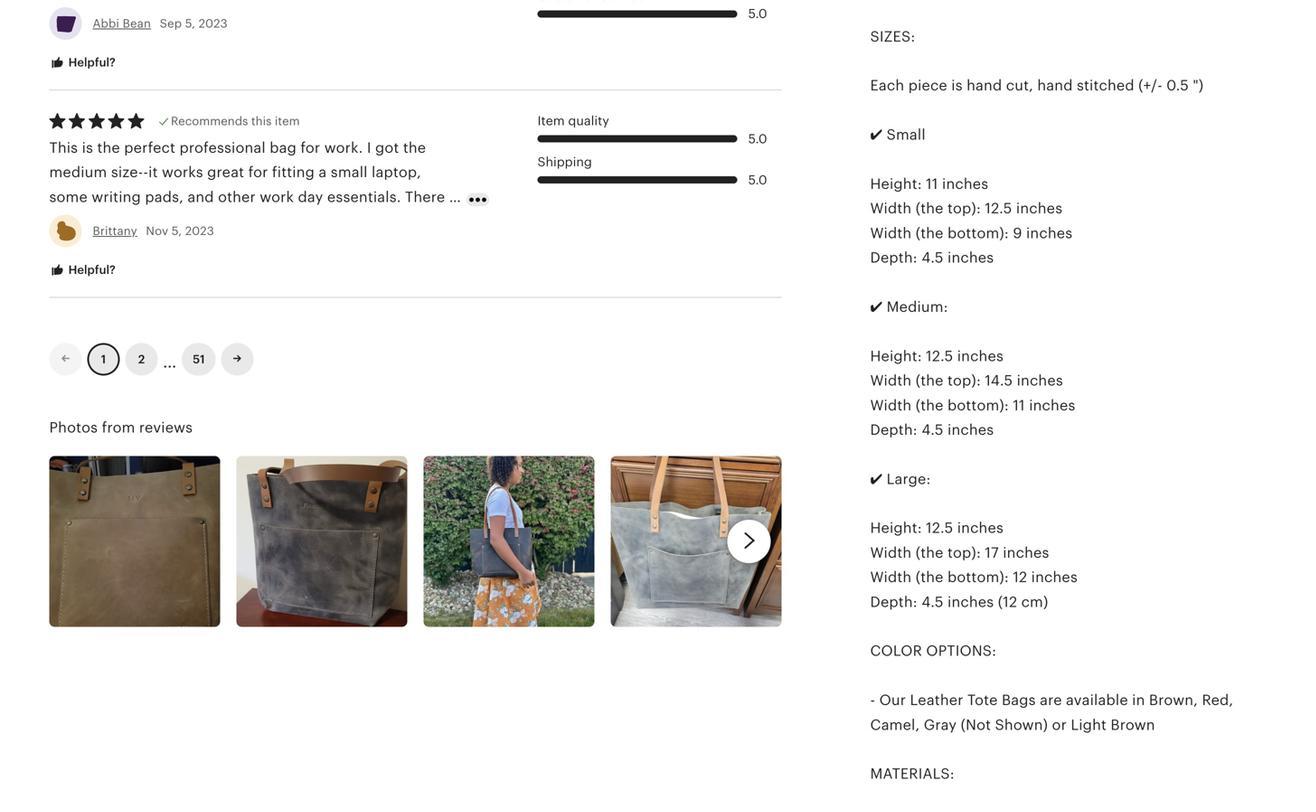 Task type: vqa. For each thing, say whether or not it's contained in the screenshot.
first 4.5 from the bottom of the page
yes



Task type: locate. For each thing, give the bounding box(es) containing it.
1 vertical spatial 2023
[[185, 224, 214, 238]]

4.5 up large: on the bottom right of page
[[922, 422, 944, 438]]

(12
[[998, 594, 1018, 610]]

photos
[[49, 420, 98, 436]]

reviews
[[139, 420, 193, 436]]

bottom): down the 14.5
[[948, 397, 1009, 414]]

hand
[[967, 78, 1002, 94], [1038, 78, 1073, 94]]

12.5
[[985, 201, 1013, 217], [926, 348, 954, 364], [926, 520, 954, 537]]

✔ medium:
[[871, 299, 948, 315]]

height: for height: 12.5 inches width (the top): 14.5 inches width (the bottom): 11 inches depth: 4.5 inches
[[871, 348, 922, 364]]

helpful? button
[[36, 46, 129, 80], [36, 254, 129, 287]]

0 horizontal spatial 5,
[[172, 224, 182, 238]]

inches
[[942, 176, 989, 192], [1017, 201, 1063, 217], [1027, 225, 1073, 241], [948, 250, 994, 266], [958, 348, 1004, 364], [1017, 373, 1064, 389], [1029, 397, 1076, 414], [948, 422, 994, 438], [958, 520, 1004, 537], [1003, 545, 1050, 561], [1032, 569, 1078, 586], [948, 594, 994, 610]]

2
[[138, 353, 145, 366]]

5, right the nov
[[172, 224, 182, 238]]

✔ left large: on the bottom right of page
[[871, 471, 883, 487]]

0 vertical spatial ✔
[[871, 127, 883, 143]]

this
[[251, 114, 272, 128]]

2 ✔ from the top
[[871, 299, 883, 315]]

1 4.5 from the top
[[922, 250, 944, 266]]

3 4.5 from the top
[[922, 594, 944, 610]]

height: inside height: 11 inches width (the top): 12.5 inches width (the bottom): 9 inches depth: 4.5 inches
[[871, 176, 922, 192]]

6 (the from the top
[[916, 569, 944, 586]]

(the up large: on the bottom right of page
[[916, 397, 944, 414]]

brown,
[[1149, 692, 1198, 709]]

✔ for ✔ medium:
[[871, 299, 883, 315]]

0 vertical spatial 5.0
[[749, 7, 768, 21]]

depth: inside height: 12.5 inches width (the top): 17 inches width (the bottom): 12 inches depth: 4.5 inches (12 cm)
[[871, 594, 918, 610]]

4.5 inside height: 12.5 inches width (the top): 17 inches width (the bottom): 12 inches depth: 4.5 inches (12 cm)
[[922, 594, 944, 610]]

1 vertical spatial 5.0
[[749, 132, 768, 146]]

width up color at the bottom right
[[871, 569, 912, 586]]

helpful? button down abbi
[[36, 46, 129, 80]]

(the down small
[[916, 201, 944, 217]]

1 vertical spatial 5,
[[172, 224, 182, 238]]

0 vertical spatial top):
[[948, 201, 981, 217]]

1 depth: from the top
[[871, 250, 918, 266]]

(the
[[916, 201, 944, 217], [916, 225, 944, 241], [916, 373, 944, 389], [916, 397, 944, 414], [916, 545, 944, 561], [916, 569, 944, 586]]

1 vertical spatial 4.5
[[922, 422, 944, 438]]

0 vertical spatial bottom):
[[948, 225, 1009, 241]]

51
[[193, 353, 205, 366]]

bottom): for 17
[[948, 569, 1009, 586]]

is
[[952, 78, 963, 94]]

3 width from the top
[[871, 373, 912, 389]]

item quality
[[538, 114, 609, 128]]

materials:
[[871, 766, 955, 783]]

4 (the from the top
[[916, 397, 944, 414]]

0 horizontal spatial hand
[[967, 78, 1002, 94]]

(the up color options:
[[916, 569, 944, 586]]

5.0 for item quality
[[749, 132, 768, 146]]

✔ for ✔ small
[[871, 127, 883, 143]]

1 vertical spatial helpful?
[[66, 263, 116, 277]]

helpful? down abbi
[[66, 56, 116, 69]]

helpful? for second helpful? button from the top
[[66, 263, 116, 277]]

3 5.0 from the top
[[749, 173, 768, 187]]

(the up medium:
[[916, 225, 944, 241]]

…
[[163, 346, 177, 373]]

1 top): from the top
[[948, 201, 981, 217]]

5, right the sep
[[185, 17, 195, 30]]

12.5 inside height: 12.5 inches width (the top): 14.5 inches width (the bottom): 11 inches depth: 4.5 inches
[[926, 348, 954, 364]]

width down ✔ small
[[871, 201, 912, 217]]

1 vertical spatial 11
[[1013, 397, 1025, 414]]

2 hand from the left
[[1038, 78, 1073, 94]]

1 vertical spatial 12.5
[[926, 348, 954, 364]]

depth: for height: 12.5 inches width (the top): 14.5 inches width (the bottom): 11 inches depth: 4.5 inches
[[871, 422, 918, 438]]

0 vertical spatial height:
[[871, 176, 922, 192]]

5 width from the top
[[871, 545, 912, 561]]

bean
[[123, 17, 151, 30]]

helpful? for second helpful? button from the bottom
[[66, 56, 116, 69]]

2 vertical spatial 5.0
[[749, 173, 768, 187]]

width down ✔ medium:
[[871, 373, 912, 389]]

4.5 inside height: 11 inches width (the top): 12.5 inches width (the bottom): 9 inches depth: 4.5 inches
[[922, 250, 944, 266]]

or
[[1052, 717, 1067, 733]]

bags
[[1002, 692, 1036, 709]]

depth: up color at the bottom right
[[871, 594, 918, 610]]

height: down ✔ small
[[871, 176, 922, 192]]

bottom):
[[948, 225, 1009, 241], [948, 397, 1009, 414], [948, 569, 1009, 586]]

2023 right the nov
[[185, 224, 214, 238]]

")
[[1193, 78, 1204, 94]]

1 bottom): from the top
[[948, 225, 1009, 241]]

3 height: from the top
[[871, 520, 922, 537]]

4.5 up medium:
[[922, 250, 944, 266]]

(the left 17
[[916, 545, 944, 561]]

bottom): left the 9
[[948, 225, 1009, 241]]

12.5 inside height: 12.5 inches width (the top): 17 inches width (the bottom): 12 inches depth: 4.5 inches (12 cm)
[[926, 520, 954, 537]]

1 (the from the top
[[916, 201, 944, 217]]

top): inside height: 12.5 inches width (the top): 14.5 inches width (the bottom): 11 inches depth: 4.5 inches
[[948, 373, 981, 389]]

0 vertical spatial depth:
[[871, 250, 918, 266]]

1 vertical spatial top):
[[948, 373, 981, 389]]

-  our leather tote bags are available in brown, red, camel, gray (not shown) or light brown
[[871, 692, 1234, 733]]

brittany nov 5, 2023
[[93, 224, 214, 238]]

2 bottom): from the top
[[948, 397, 1009, 414]]

2023
[[199, 17, 228, 30], [185, 224, 214, 238]]

3 ✔ from the top
[[871, 471, 883, 487]]

shown)
[[995, 717, 1048, 733]]

recommends
[[171, 114, 248, 128]]

bottom): inside height: 12.5 inches width (the top): 17 inches width (the bottom): 12 inches depth: 4.5 inches (12 cm)
[[948, 569, 1009, 586]]

height:
[[871, 176, 922, 192], [871, 348, 922, 364], [871, 520, 922, 537]]

2 height: from the top
[[871, 348, 922, 364]]

(the left the 14.5
[[916, 373, 944, 389]]

bottom): down 17
[[948, 569, 1009, 586]]

0 vertical spatial 12.5
[[985, 201, 1013, 217]]

height: 12.5 inches width (the top): 17 inches width (the bottom): 12 inches depth: 4.5 inches (12 cm)
[[871, 520, 1078, 610]]

height: down the ✔ large:
[[871, 520, 922, 537]]

0 vertical spatial helpful?
[[66, 56, 116, 69]]

2 vertical spatial ✔
[[871, 471, 883, 487]]

piece
[[909, 78, 948, 94]]

4.5
[[922, 250, 944, 266], [922, 422, 944, 438], [922, 594, 944, 610]]

11
[[926, 176, 938, 192], [1013, 397, 1025, 414]]

width
[[871, 201, 912, 217], [871, 225, 912, 241], [871, 373, 912, 389], [871, 397, 912, 414], [871, 545, 912, 561], [871, 569, 912, 586]]

2 helpful? from the top
[[66, 263, 116, 277]]

depth: inside height: 11 inches width (the top): 12.5 inches width (the bottom): 9 inches depth: 4.5 inches
[[871, 250, 918, 266]]

bottom): inside height: 12.5 inches width (the top): 14.5 inches width (the bottom): 11 inches depth: 4.5 inches
[[948, 397, 1009, 414]]

0 vertical spatial helpful? button
[[36, 46, 129, 80]]

2 vertical spatial 12.5
[[926, 520, 954, 537]]

brittany
[[93, 224, 137, 238]]

5,
[[185, 17, 195, 30], [172, 224, 182, 238]]

hand right is
[[967, 78, 1002, 94]]

recommends this item
[[171, 114, 300, 128]]

3 (the from the top
[[916, 373, 944, 389]]

4.5 inside height: 12.5 inches width (the top): 14.5 inches width (the bottom): 11 inches depth: 4.5 inches
[[922, 422, 944, 438]]

width down the ✔ large:
[[871, 545, 912, 561]]

height: 11 inches width (the top): 12.5 inches width (the bottom): 9 inches depth: 4.5 inches
[[871, 176, 1073, 266]]

medium:
[[887, 299, 948, 315]]

✔ left medium:
[[871, 299, 883, 315]]

0 horizontal spatial 11
[[926, 176, 938, 192]]

depth: inside height: 12.5 inches width (the top): 14.5 inches width (the bottom): 11 inches depth: 4.5 inches
[[871, 422, 918, 438]]

1 vertical spatial height:
[[871, 348, 922, 364]]

1 helpful? from the top
[[66, 56, 116, 69]]

3 depth: from the top
[[871, 594, 918, 610]]

depth: up the ✔ large:
[[871, 422, 918, 438]]

1 vertical spatial bottom):
[[948, 397, 1009, 414]]

top): inside height: 12.5 inches width (the top): 17 inches width (the bottom): 12 inches depth: 4.5 inches (12 cm)
[[948, 545, 981, 561]]

2 5.0 from the top
[[749, 132, 768, 146]]

2 vertical spatial 4.5
[[922, 594, 944, 610]]

height: inside height: 12.5 inches width (the top): 17 inches width (the bottom): 12 inches depth: 4.5 inches (12 cm)
[[871, 520, 922, 537]]

2 4.5 from the top
[[922, 422, 944, 438]]

are
[[1040, 692, 1062, 709]]

3 top): from the top
[[948, 545, 981, 561]]

3 bottom): from the top
[[948, 569, 1009, 586]]

height: 12.5 inches width (the top): 14.5 inches width (the bottom): 11 inches depth: 4.5 inches
[[871, 348, 1076, 438]]

4.5 for height: 12.5 inches width (the top): 17 inches width (the bottom): 12 inches depth: 4.5 inches (12 cm)
[[922, 594, 944, 610]]

✔ left small
[[871, 127, 883, 143]]

0.5
[[1167, 78, 1189, 94]]

top): inside height: 11 inches width (the top): 12.5 inches width (the bottom): 9 inches depth: 4.5 inches
[[948, 201, 981, 217]]

1 vertical spatial depth:
[[871, 422, 918, 438]]

quality
[[568, 114, 609, 128]]

item
[[538, 114, 565, 128]]

✔
[[871, 127, 883, 143], [871, 299, 883, 315], [871, 471, 883, 487]]

height: inside height: 12.5 inches width (the top): 14.5 inches width (the bottom): 11 inches depth: 4.5 inches
[[871, 348, 922, 364]]

top): for 17
[[948, 545, 981, 561]]

width up ✔ medium:
[[871, 225, 912, 241]]

depth: up ✔ medium:
[[871, 250, 918, 266]]

hand right cut,
[[1038, 78, 1073, 94]]

width up the ✔ large:
[[871, 397, 912, 414]]

2 vertical spatial top):
[[948, 545, 981, 561]]

helpful?
[[66, 56, 116, 69], [66, 263, 116, 277]]

large:
[[887, 471, 931, 487]]

helpful? button down the brittany
[[36, 254, 129, 287]]

5 (the from the top
[[916, 545, 944, 561]]

1 link
[[87, 343, 120, 376]]

0 vertical spatial 4.5
[[922, 250, 944, 266]]

color options:
[[871, 643, 997, 660]]

top): for 14.5
[[948, 373, 981, 389]]

4.5 for height: 11 inches width (the top): 12.5 inches width (the bottom): 9 inches depth: 4.5 inches
[[922, 250, 944, 266]]

light
[[1071, 717, 1107, 733]]

2 link
[[125, 343, 158, 376]]

1 height: from the top
[[871, 176, 922, 192]]

height: down ✔ medium:
[[871, 348, 922, 364]]

2023 right the sep
[[199, 17, 228, 30]]

depth: for height: 12.5 inches width (the top): 17 inches width (the bottom): 12 inches depth: 4.5 inches (12 cm)
[[871, 594, 918, 610]]

2 depth: from the top
[[871, 422, 918, 438]]

helpful? down the brittany
[[66, 263, 116, 277]]

1 horizontal spatial hand
[[1038, 78, 1073, 94]]

depth:
[[871, 250, 918, 266], [871, 422, 918, 438], [871, 594, 918, 610]]

1 vertical spatial ✔
[[871, 299, 883, 315]]

✔ small
[[871, 127, 926, 143]]

1 horizontal spatial 5,
[[185, 17, 195, 30]]

photos from reviews
[[49, 420, 193, 436]]

top):
[[948, 201, 981, 217], [948, 373, 981, 389], [948, 545, 981, 561]]

5.0
[[749, 7, 768, 21], [749, 132, 768, 146], [749, 173, 768, 187]]

2 top): from the top
[[948, 373, 981, 389]]

1 ✔ from the top
[[871, 127, 883, 143]]

leather
[[910, 692, 964, 709]]

2 vertical spatial bottom):
[[948, 569, 1009, 586]]

bottom): inside height: 11 inches width (the top): 12.5 inches width (the bottom): 9 inches depth: 4.5 inches
[[948, 225, 1009, 241]]

from
[[102, 420, 135, 436]]

1 horizontal spatial 11
[[1013, 397, 1025, 414]]

2 vertical spatial depth:
[[871, 594, 918, 610]]

0 vertical spatial 11
[[926, 176, 938, 192]]

4.5 up color options:
[[922, 594, 944, 610]]

1 vertical spatial helpful? button
[[36, 254, 129, 287]]

2 vertical spatial height:
[[871, 520, 922, 537]]



Task type: describe. For each thing, give the bounding box(es) containing it.
height: for height: 12.5 inches width (the top): 17 inches width (the bottom): 12 inches depth: 4.5 inches (12 cm)
[[871, 520, 922, 537]]

2 (the from the top
[[916, 225, 944, 241]]

5.0 for shipping
[[749, 173, 768, 187]]

options:
[[927, 643, 997, 660]]

✔ for ✔ large:
[[871, 471, 883, 487]]

(+/-
[[1139, 78, 1163, 94]]

1
[[101, 353, 106, 366]]

2 helpful? button from the top
[[36, 254, 129, 287]]

12.5 for height: 12.5 inches width (the top): 14.5 inches width (the bottom): 11 inches depth: 4.5 inches
[[926, 348, 954, 364]]

11 inside height: 12.5 inches width (the top): 14.5 inches width (the bottom): 11 inches depth: 4.5 inches
[[1013, 397, 1025, 414]]

1 hand from the left
[[967, 78, 1002, 94]]

4.5 for height: 12.5 inches width (the top): 14.5 inches width (the bottom): 11 inches depth: 4.5 inches
[[922, 422, 944, 438]]

cut,
[[1006, 78, 1034, 94]]

height: for height: 11 inches width (the top): 12.5 inches width (the bottom): 9 inches depth: 4.5 inches
[[871, 176, 922, 192]]

17
[[985, 545, 999, 561]]

top): for 12.5
[[948, 201, 981, 217]]

each piece is hand cut, hand stitched (+/- 0.5 ")
[[871, 78, 1204, 94]]

2 width from the top
[[871, 225, 912, 241]]

brittany link
[[93, 224, 137, 238]]

item
[[275, 114, 300, 128]]

✔ large:
[[871, 471, 931, 487]]

11 inside height: 11 inches width (the top): 12.5 inches width (the bottom): 9 inches depth: 4.5 inches
[[926, 176, 938, 192]]

9
[[1013, 225, 1023, 241]]

gray
[[924, 717, 957, 733]]

abbi
[[93, 17, 119, 30]]

camel,
[[871, 717, 920, 733]]

sep
[[160, 17, 182, 30]]

bottom): for 14.5
[[948, 397, 1009, 414]]

in
[[1133, 692, 1146, 709]]

51 link
[[182, 343, 216, 376]]

abbi bean sep 5, 2023
[[93, 17, 228, 30]]

brown
[[1111, 717, 1156, 733]]

each
[[871, 78, 905, 94]]

0 vertical spatial 2023
[[199, 17, 228, 30]]

cm)
[[1022, 594, 1049, 610]]

sizes:
[[871, 28, 916, 45]]

tote
[[968, 692, 998, 709]]

6 width from the top
[[871, 569, 912, 586]]

-
[[871, 692, 876, 709]]

depth: for height: 11 inches width (the top): 12.5 inches width (the bottom): 9 inches depth: 4.5 inches
[[871, 250, 918, 266]]

abbi bean link
[[93, 17, 151, 30]]

12
[[1013, 569, 1028, 586]]

0 vertical spatial 5,
[[185, 17, 195, 30]]

color
[[871, 643, 923, 660]]

shipping
[[538, 155, 592, 169]]

our
[[880, 692, 906, 709]]

1 helpful? button from the top
[[36, 46, 129, 80]]

red,
[[1202, 692, 1234, 709]]

small
[[887, 127, 926, 143]]

12.5 inside height: 11 inches width (the top): 12.5 inches width (the bottom): 9 inches depth: 4.5 inches
[[985, 201, 1013, 217]]

1 5.0 from the top
[[749, 7, 768, 21]]

(not
[[961, 717, 991, 733]]

bottom): for 12.5
[[948, 225, 1009, 241]]

4 width from the top
[[871, 397, 912, 414]]

1 width from the top
[[871, 201, 912, 217]]

14.5
[[985, 373, 1013, 389]]

available
[[1066, 692, 1129, 709]]

nov
[[146, 224, 168, 238]]

stitched
[[1077, 78, 1135, 94]]

12.5 for height: 12.5 inches width (the top): 17 inches width (the bottom): 12 inches depth: 4.5 inches (12 cm)
[[926, 520, 954, 537]]



